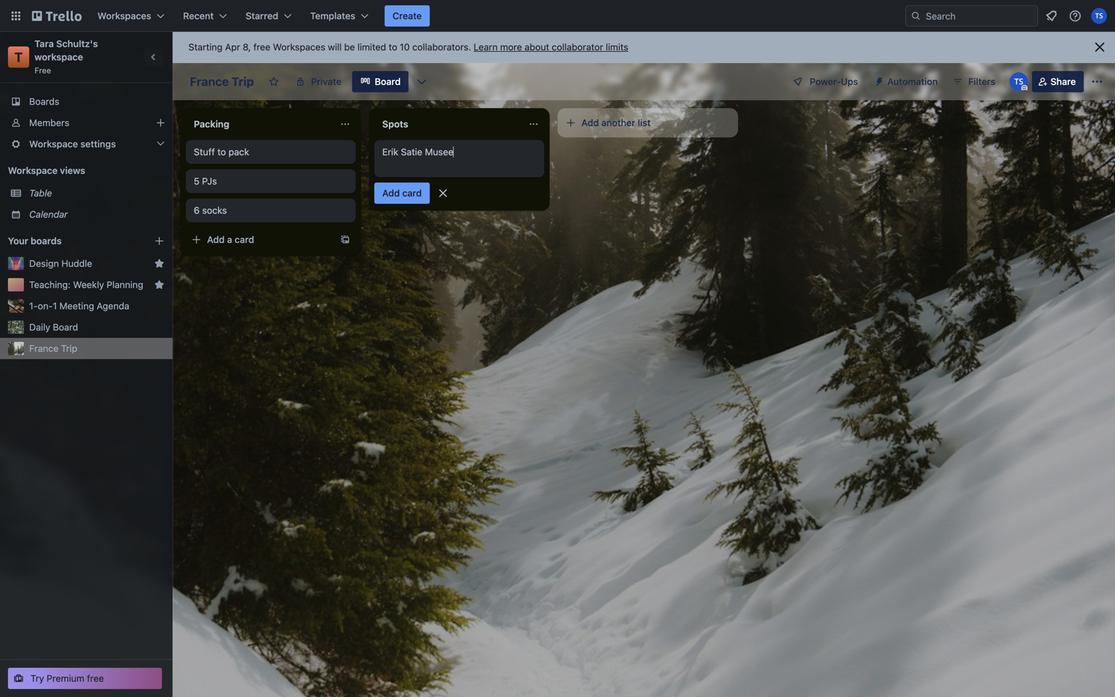 Task type: describe. For each thing, give the bounding box(es) containing it.
t link
[[8, 46, 29, 68]]

free inside button
[[87, 673, 104, 684]]

boards
[[29, 96, 59, 107]]

power-ups
[[810, 76, 859, 87]]

1-
[[29, 300, 38, 311]]

boards
[[31, 235, 62, 246]]

starred icon image for teaching: weekly planning
[[154, 280, 165, 290]]

calendar link
[[29, 208, 165, 221]]

calendar
[[29, 209, 68, 220]]

private
[[311, 76, 342, 87]]

0 horizontal spatial board
[[53, 322, 78, 333]]

filters
[[969, 76, 996, 87]]

limits
[[606, 42, 629, 52]]

Board name text field
[[183, 71, 261, 92]]

sm image
[[869, 71, 888, 90]]

teaching: weekly planning
[[29, 279, 143, 290]]

workspaces inside workspaces popup button
[[98, 10, 151, 21]]

power-ups button
[[784, 71, 867, 92]]

table link
[[29, 187, 165, 200]]

try premium free button
[[8, 668, 162, 689]]

recent button
[[175, 5, 235, 27]]

weekly
[[73, 279, 104, 290]]

members
[[29, 117, 69, 128]]

cancel image
[[437, 187, 450, 200]]

design huddle
[[29, 258, 92, 269]]

Packing text field
[[186, 114, 335, 135]]

france inside board name text field
[[190, 74, 229, 89]]

teaching: weekly planning button
[[29, 278, 149, 292]]

share
[[1051, 76, 1076, 87]]

starred button
[[238, 5, 300, 27]]

1
[[53, 300, 57, 311]]

france trip inside board name text field
[[190, 74, 254, 89]]

automation
[[888, 76, 938, 87]]

search image
[[911, 11, 922, 21]]

free
[[35, 66, 51, 75]]

templates
[[310, 10, 356, 21]]

templates button
[[302, 5, 377, 27]]

6
[[194, 205, 200, 216]]

pack
[[229, 146, 249, 157]]

spots
[[383, 119, 408, 129]]

schultz's
[[56, 38, 98, 49]]

add a card button
[[186, 229, 332, 250]]

stuff
[[194, 146, 215, 157]]

daily board
[[29, 322, 78, 333]]

1 horizontal spatial workspaces
[[273, 42, 326, 52]]

teaching:
[[29, 279, 71, 290]]

settings
[[80, 138, 116, 149]]

workspace for workspace settings
[[29, 138, 78, 149]]

huddle
[[61, 258, 92, 269]]

tara schultz (taraschultz7) image
[[1092, 8, 1108, 24]]

planning
[[107, 279, 143, 290]]

1-on-1 meeting agenda
[[29, 300, 129, 311]]

6 socks link
[[194, 204, 348, 217]]

workspace settings button
[[0, 133, 173, 155]]

try
[[31, 673, 44, 684]]

0 horizontal spatial france
[[29, 343, 59, 354]]

0 horizontal spatial to
[[218, 146, 226, 157]]

0 horizontal spatial france trip
[[29, 343, 77, 354]]

primary element
[[0, 0, 1116, 32]]

0 vertical spatial to
[[389, 42, 397, 52]]

starting
[[189, 42, 223, 52]]

ups
[[841, 76, 859, 87]]

recent
[[183, 10, 214, 21]]

design
[[29, 258, 59, 269]]

t
[[14, 49, 23, 65]]

add another list
[[582, 117, 651, 128]]

5 pjs link
[[194, 175, 348, 188]]

your boards
[[8, 235, 62, 246]]

0 notifications image
[[1044, 8, 1060, 24]]

meeting
[[59, 300, 94, 311]]

create from template… image
[[340, 234, 351, 245]]

apr
[[225, 42, 240, 52]]

packing
[[194, 119, 229, 129]]

this member is an admin of this board. image
[[1022, 85, 1028, 91]]

workspace settings
[[29, 138, 116, 149]]

1-on-1 meeting agenda link
[[29, 299, 165, 313]]



Task type: locate. For each thing, give the bounding box(es) containing it.
Spots text field
[[375, 114, 523, 135]]

tara
[[35, 38, 54, 49]]

add card
[[383, 188, 422, 199]]

members link
[[0, 112, 173, 133]]

0 horizontal spatial free
[[87, 673, 104, 684]]

add a card
[[207, 234, 254, 245]]

france down daily
[[29, 343, 59, 354]]

open information menu image
[[1069, 9, 1082, 23]]

workspace up table
[[8, 165, 58, 176]]

2 horizontal spatial add
[[582, 117, 599, 128]]

workspace down members
[[29, 138, 78, 149]]

france down the starting
[[190, 74, 229, 89]]

1 vertical spatial france trip
[[29, 343, 77, 354]]

workspaces left will at the top of the page
[[273, 42, 326, 52]]

1 horizontal spatial trip
[[232, 74, 254, 89]]

add for add card
[[383, 188, 400, 199]]

0 vertical spatial add
[[582, 117, 599, 128]]

1 horizontal spatial france trip
[[190, 74, 254, 89]]

workspace
[[29, 138, 78, 149], [8, 165, 58, 176]]

premium
[[47, 673, 84, 684]]

create button
[[385, 5, 430, 27]]

Search field
[[922, 6, 1038, 26]]

tara schultz (taraschultz7) image
[[1010, 72, 1028, 91]]

your boards with 5 items element
[[8, 233, 134, 249]]

customize views image
[[415, 75, 429, 88]]

1 horizontal spatial free
[[254, 42, 271, 52]]

design huddle button
[[29, 257, 149, 270]]

1 vertical spatial trip
[[61, 343, 77, 354]]

1 vertical spatial starred icon image
[[154, 280, 165, 290]]

board link
[[352, 71, 409, 92]]

workspace inside the workspace settings dropdown button
[[29, 138, 78, 149]]

5 pjs
[[194, 176, 217, 187]]

add board image
[[154, 236, 165, 246]]

2 starred icon image from the top
[[154, 280, 165, 290]]

back to home image
[[32, 5, 82, 27]]

0 vertical spatial free
[[254, 42, 271, 52]]

be
[[344, 42, 355, 52]]

create
[[393, 10, 422, 21]]

starred icon image
[[154, 258, 165, 269], [154, 280, 165, 290]]

add left a
[[207, 234, 225, 245]]

add
[[582, 117, 599, 128], [383, 188, 400, 199], [207, 234, 225, 245]]

to left "10"
[[389, 42, 397, 52]]

Enter a title for this card… text field
[[375, 140, 545, 177]]

5
[[194, 176, 200, 187]]

workspace for workspace views
[[8, 165, 58, 176]]

workspaces up workspace navigation collapse icon on the left of page
[[98, 10, 151, 21]]

add for add another list
[[582, 117, 599, 128]]

show menu image
[[1091, 75, 1104, 88]]

free
[[254, 42, 271, 52], [87, 673, 104, 684]]

france trip down "apr"
[[190, 74, 254, 89]]

0 vertical spatial trip
[[232, 74, 254, 89]]

10
[[400, 42, 410, 52]]

0 horizontal spatial add
[[207, 234, 225, 245]]

daily
[[29, 322, 50, 333]]

1 starred icon image from the top
[[154, 258, 165, 269]]

views
[[60, 165, 85, 176]]

board down 1
[[53, 322, 78, 333]]

0 horizontal spatial card
[[235, 234, 254, 245]]

star or unstar board image
[[269, 76, 279, 87]]

trip left star or unstar board image on the left
[[232, 74, 254, 89]]

trip inside board name text field
[[232, 74, 254, 89]]

another
[[602, 117, 636, 128]]

1 vertical spatial france
[[29, 343, 59, 354]]

a
[[227, 234, 232, 245]]

tara schultz's workspace free
[[35, 38, 100, 75]]

free right '8,'
[[254, 42, 271, 52]]

learn more about collaborator limits link
[[474, 42, 629, 52]]

limited
[[358, 42, 386, 52]]

about
[[525, 42, 549, 52]]

starred icon image down add board image
[[154, 258, 165, 269]]

france trip down daily board
[[29, 343, 77, 354]]

add card button
[[375, 183, 430, 204]]

agenda
[[97, 300, 129, 311]]

1 horizontal spatial add
[[383, 188, 400, 199]]

1 horizontal spatial board
[[375, 76, 401, 87]]

0 vertical spatial board
[[375, 76, 401, 87]]

1 vertical spatial free
[[87, 673, 104, 684]]

learn
[[474, 42, 498, 52]]

1 vertical spatial card
[[235, 234, 254, 245]]

0 vertical spatial starred icon image
[[154, 258, 165, 269]]

0 vertical spatial workspace
[[29, 138, 78, 149]]

1 vertical spatial to
[[218, 146, 226, 157]]

0 vertical spatial card
[[402, 188, 422, 199]]

0 vertical spatial workspaces
[[98, 10, 151, 21]]

add another list button
[[558, 108, 738, 137]]

trip
[[232, 74, 254, 89], [61, 343, 77, 354]]

starting apr 8, free workspaces will be limited to 10 collaborators. learn more about collaborator limits
[[189, 42, 629, 52]]

filters button
[[949, 71, 1000, 92]]

france trip
[[190, 74, 254, 89], [29, 343, 77, 354]]

1 horizontal spatial france
[[190, 74, 229, 89]]

power-
[[810, 76, 841, 87]]

starred icon image for design huddle
[[154, 258, 165, 269]]

workspace views
[[8, 165, 85, 176]]

1 vertical spatial workspaces
[[273, 42, 326, 52]]

collaborators.
[[412, 42, 471, 52]]

card left cancel icon
[[402, 188, 422, 199]]

pjs
[[202, 176, 217, 187]]

list
[[638, 117, 651, 128]]

socks
[[202, 205, 227, 216]]

share button
[[1032, 71, 1084, 92]]

boards link
[[0, 91, 173, 112]]

automation button
[[869, 71, 946, 92]]

add left cancel icon
[[383, 188, 400, 199]]

your
[[8, 235, 28, 246]]

on-
[[38, 300, 53, 311]]

france trip link
[[29, 342, 165, 355]]

to left pack
[[218, 146, 226, 157]]

table
[[29, 188, 52, 199]]

1 vertical spatial add
[[383, 188, 400, 199]]

workspaces
[[98, 10, 151, 21], [273, 42, 326, 52]]

0 vertical spatial france trip
[[190, 74, 254, 89]]

0 vertical spatial france
[[190, 74, 229, 89]]

1 horizontal spatial to
[[389, 42, 397, 52]]

1 vertical spatial board
[[53, 322, 78, 333]]

daily board link
[[29, 321, 165, 334]]

france
[[190, 74, 229, 89], [29, 343, 59, 354]]

add for add a card
[[207, 234, 225, 245]]

0 horizontal spatial workspaces
[[98, 10, 151, 21]]

free right premium
[[87, 673, 104, 684]]

workspaces button
[[90, 5, 173, 27]]

add left another
[[582, 117, 599, 128]]

trip down daily board
[[61, 343, 77, 354]]

private button
[[287, 71, 350, 92]]

starred
[[246, 10, 278, 21]]

1 vertical spatial workspace
[[8, 165, 58, 176]]

to
[[389, 42, 397, 52], [218, 146, 226, 157]]

stuff to pack
[[194, 146, 249, 157]]

6 socks
[[194, 205, 227, 216]]

starred icon image right planning
[[154, 280, 165, 290]]

8,
[[243, 42, 251, 52]]

0 horizontal spatial trip
[[61, 343, 77, 354]]

1 horizontal spatial card
[[402, 188, 422, 199]]

2 vertical spatial add
[[207, 234, 225, 245]]

collaborator
[[552, 42, 604, 52]]

card right a
[[235, 234, 254, 245]]

tara schultz's workspace link
[[35, 38, 100, 62]]

workspace navigation collapse icon image
[[145, 48, 163, 66]]

workspace
[[35, 51, 83, 62]]

more
[[500, 42, 522, 52]]

will
[[328, 42, 342, 52]]

board left customize views image
[[375, 76, 401, 87]]



Task type: vqa. For each thing, say whether or not it's contained in the screenshot.
This member is an admin of this board. image
yes



